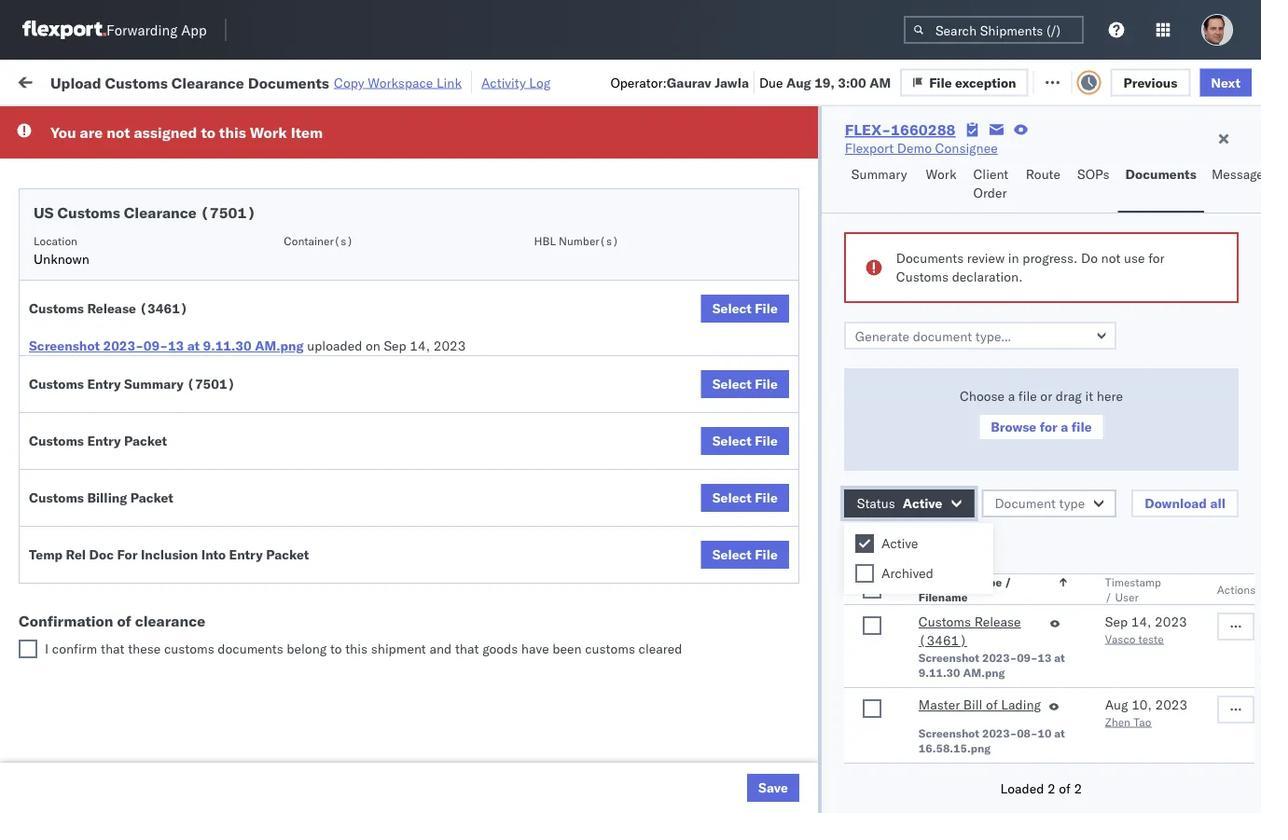 Task type: vqa. For each thing, say whether or not it's contained in the screenshot.
Honeywell
yes



Task type: locate. For each thing, give the bounding box(es) containing it.
pickup for bookings the confirm pickup from los angeles, ca link
[[94, 381, 134, 398]]

mar for am
[[388, 638, 413, 654]]

3 schedule delivery appointment button from the top
[[43, 349, 230, 369]]

am for 3:00 am est, feb 25, 2023
[[332, 474, 354, 490]]

am.png inside screenshot 2023-09-13 at 9.11.30 am.png
[[964, 666, 1006, 680]]

0 horizontal spatial customs release (3461)
[[29, 301, 188, 317]]

1 schedule pickup from los angeles, ca link from the top
[[43, 298, 265, 336]]

i confirm that these customs documents belong to this shipment and that goods have been customs cleared
[[45, 641, 683, 658]]

13 up lading
[[1038, 651, 1052, 665]]

document inside document type / filename
[[919, 575, 975, 589]]

1 vertical spatial schedule pickup from los angeles, ca button
[[43, 586, 265, 625]]

2 vertical spatial confirm
[[43, 473, 91, 489]]

resize handle column header
[[267, 145, 289, 814], [474, 145, 497, 814], [540, 145, 562, 814], [661, 145, 683, 814], [782, 145, 805, 814], [969, 145, 991, 814], [1118, 145, 1141, 814], [1228, 145, 1251, 814], [1240, 145, 1262, 814]]

confirm pickup from los angeles, ca link down screenshot 2023-09-13 at 9.11.30 am.png link
[[43, 380, 265, 418]]

0 vertical spatial 3,
[[416, 638, 428, 654]]

pickup right confirm
[[102, 628, 142, 644]]

1 vertical spatial customs release (3461)
[[919, 614, 1022, 649]]

of down bleckmann
[[1060, 781, 1071, 798]]

3 maeu1234567 from the top
[[1150, 432, 1244, 448]]

us customs clearance (7501)
[[34, 203, 256, 222]]

1 vertical spatial confirm pickup from los angeles, ca
[[43, 422, 244, 457]]

0 vertical spatial summary
[[852, 166, 908, 182]]

activity
[[482, 74, 526, 91]]

los for 3rd schedule pickup from los angeles, ca link from the top
[[176, 587, 197, 603]]

entry for packet
[[87, 433, 121, 449]]

angeles, for third schedule pickup from los angeles, ca link from the bottom
[[200, 546, 252, 562]]

1 vertical spatial document
[[919, 575, 975, 589]]

1 schedule delivery appointment button from the top
[[43, 143, 230, 164]]

packet for customs billing packet
[[130, 490, 174, 506]]

ag
[[875, 268, 893, 285], [997, 268, 1015, 285], [875, 515, 893, 531], [997, 515, 1015, 531]]

file for customs entry summary (7501)
[[755, 376, 778, 392]]

flex-2150210
[[1030, 268, 1127, 285], [1030, 515, 1127, 531]]

0 horizontal spatial summary
[[124, 376, 184, 392]]

maeu1234567
[[1150, 309, 1244, 325], [1150, 350, 1244, 366], [1150, 432, 1244, 448]]

2 3:30 from the top
[[301, 227, 329, 244]]

los for the confirm pickup from los angeles, ca link for honeywell
[[168, 422, 189, 439]]

0 horizontal spatial status
[[101, 116, 134, 130]]

2 horizontal spatial 2
[[1075, 781, 1083, 798]]

confirm pickup from los angeles, ca button for honeywell - test account
[[43, 421, 265, 461]]

pickup up confirmation of clearance
[[102, 587, 142, 603]]

pickup down the customs entry summary (7501)
[[94, 422, 134, 439]]

client for client order
[[974, 166, 1009, 182]]

schedule pickup from los angeles, ca button for flexport demo consignee
[[43, 586, 265, 625]]

user
[[1116, 590, 1139, 604]]

at for screenshot 2023-09-13 at 9.11.30 am.png uploaded on sep 14, 2023
[[187, 338, 200, 354]]

0 vertical spatial on
[[464, 72, 479, 89]]

schedule delivery appointment link
[[43, 143, 230, 162], [43, 225, 230, 244], [43, 349, 230, 367], [43, 759, 230, 778]]

los for bookings the confirm pickup from los angeles, ca link
[[168, 381, 189, 398]]

my
[[19, 68, 48, 93]]

from for schedule pickup from los angeles international airport link at the top of the page
[[145, 176, 173, 192]]

los down the customs entry summary (7501)
[[168, 422, 189, 439]]

1911466 up vasco
[[1071, 597, 1127, 613]]

resize handle column header for flex id
[[1118, 145, 1141, 814]]

1 vertical spatial flex-1911408
[[1030, 474, 1127, 490]]

2 schedule pickup from los angeles, ca link from the top
[[43, 545, 265, 582]]

0 vertical spatial confirm pickup from los angeles, ca
[[43, 381, 244, 416]]

consignee
[[936, 140, 998, 156], [814, 153, 868, 167], [779, 392, 841, 408], [900, 392, 963, 408], [779, 474, 841, 490], [900, 474, 963, 490], [783, 556, 846, 572], [900, 556, 963, 572], [783, 597, 846, 613], [900, 597, 963, 613], [783, 638, 846, 654], [900, 638, 963, 654], [783, 679, 846, 695], [900, 679, 963, 695], [783, 720, 846, 736], [900, 720, 963, 736]]

1 vertical spatial flex-1977428
[[1030, 350, 1127, 367]]

from for third schedule pickup from los angeles, ca link from the bottom
[[145, 546, 173, 562]]

documents
[[248, 73, 330, 92], [1126, 166, 1197, 182], [897, 250, 964, 266], [43, 277, 110, 293]]

0 vertical spatial ocean lcl
[[571, 145, 636, 161]]

1 lcl from the top
[[613, 145, 636, 161]]

screenshot inside screenshot 2023-09-13 at 9.11.30 am.png
[[919, 651, 980, 665]]

1 vertical spatial 1977428
[[1071, 350, 1127, 367]]

13 up the customs entry summary (7501)
[[168, 338, 184, 354]]

1 bicu1234565, from the top
[[1150, 596, 1242, 613]]

to right 'belong'
[[330, 641, 342, 658]]

browse for a file
[[992, 419, 1093, 435]]

fcl for 2:59 am est, mar 3, 2023
[[613, 638, 637, 654]]

these
[[128, 641, 161, 658]]

1 fcl from the top
[[613, 474, 637, 490]]

/ inside the timestamp / user
[[1106, 590, 1113, 604]]

pm
[[332, 186, 353, 203], [332, 227, 353, 244], [332, 268, 353, 285], [340, 350, 361, 367], [340, 515, 361, 531], [332, 761, 353, 778]]

on right the link
[[464, 72, 479, 89]]

of right bill
[[987, 697, 998, 714]]

flex-1977428 up drag
[[1030, 350, 1127, 367]]

1 schedule pickup from los angeles, ca button from the top
[[43, 298, 265, 337]]

honeywell - test account
[[693, 309, 846, 326], [814, 309, 968, 326], [693, 350, 846, 367], [814, 350, 968, 367], [693, 433, 846, 449], [814, 433, 968, 449]]

1 that from the left
[[101, 641, 125, 658]]

not right are
[[107, 123, 130, 142]]

flex
[[1001, 153, 1022, 167]]

1 confirm pickup from los angeles, ca from the top
[[43, 381, 244, 416]]

billing
[[87, 490, 127, 506]]

14, down '20,'
[[410, 338, 430, 354]]

1 confirm pickup from los angeles, ca button from the top
[[43, 380, 265, 420]]

lagerfeld
[[841, 761, 897, 778]]

09- up the customs entry summary (7501)
[[144, 338, 168, 354]]

1 horizontal spatial work
[[250, 123, 287, 142]]

1 vertical spatial 1911408
[[1071, 474, 1127, 490]]

2 schedule delivery appointment button from the top
[[43, 225, 230, 246]]

0 vertical spatial 1977428
[[1071, 309, 1127, 326]]

2023- inside screenshot 2023-09-13 at 9.11.30 am.png
[[983, 651, 1018, 665]]

2 resize handle column header from the left
[[474, 145, 497, 814]]

(3461) down upload customs clearance documents button
[[139, 301, 188, 317]]

pickup down upload customs clearance documents
[[102, 299, 142, 315]]

schedule pickup from los angeles international airport button
[[43, 175, 265, 214]]

bicu1234565, up sep 14, 2023 vasco teste
[[1150, 596, 1242, 613]]

09-
[[144, 338, 168, 354], [1018, 651, 1038, 665]]

6 ca from the top
[[43, 646, 61, 663]]

at inside screenshot 2023-08-10 at 16.58.15.png
[[1055, 727, 1066, 741]]

2 2150210 from the top
[[1071, 515, 1127, 531]]

ocean fcl for 2:59 am est, mar 3, 2023
[[571, 638, 637, 654]]

browse for a file button
[[979, 413, 1106, 441]]

1 vertical spatial status
[[858, 496, 896, 512]]

flex-1911408 button
[[1001, 387, 1131, 413], [1001, 387, 1131, 413], [1001, 469, 1131, 495], [1001, 469, 1131, 495]]

client up order
[[974, 166, 1009, 182]]

778
[[351, 72, 375, 89]]

1 confirm pickup from los angeles, ca link from the top
[[43, 380, 265, 418]]

route
[[1027, 166, 1061, 182]]

schedule pickup from los angeles international airport link
[[43, 175, 265, 212]]

1 ocean lcl from the top
[[571, 145, 636, 161]]

pickup for third schedule pickup from los angeles, ca link from the bottom
[[102, 546, 142, 562]]

clearance for upload customs clearance documents
[[145, 258, 204, 274]]

None checkbox
[[856, 565, 875, 583], [863, 617, 882, 636], [19, 640, 37, 659], [863, 700, 882, 719], [856, 565, 875, 583], [863, 617, 882, 636], [19, 640, 37, 659], [863, 700, 882, 719]]

9 resize handle column header from the left
[[1240, 145, 1262, 814]]

documents left the review
[[897, 250, 964, 266]]

2 select file button from the top
[[702, 371, 790, 399]]

1 : from the left
[[134, 116, 137, 130]]

: left 'ready'
[[134, 116, 137, 130]]

1 vertical spatial confirm pickup from los angeles, ca button
[[43, 421, 265, 461]]

work right import
[[203, 72, 235, 89]]

1 horizontal spatial document
[[995, 496, 1056, 512]]

1 vertical spatial 13
[[1038, 651, 1052, 665]]

0 vertical spatial aug
[[787, 74, 812, 90]]

2 lcl from the top
[[613, 350, 636, 367]]

3 air from the top
[[571, 268, 588, 285]]

confirm for confirm pickup from los angeles, ca button associated with bookings test consignee
[[43, 381, 91, 398]]

Search Work text field
[[635, 67, 838, 95]]

integration test account - on ag
[[693, 268, 893, 285], [814, 268, 1015, 285], [693, 515, 893, 531], [814, 515, 1015, 531]]

file for customs entry packet
[[755, 433, 778, 449]]

1 vertical spatial this
[[346, 641, 368, 658]]

0 vertical spatial /
[[1005, 575, 1012, 589]]

upload inside upload customs clearance documents
[[43, 258, 85, 274]]

browse
[[992, 419, 1037, 435]]

0 vertical spatial 3:30
[[301, 186, 329, 203]]

1 3:30 pm est, feb 17, 2023 from the top
[[301, 186, 469, 203]]

screenshot for screenshot 2023-09-13 at 9.11.30 am.png uploaded on sep 14, 2023
[[29, 338, 100, 354]]

documents down unknown
[[43, 277, 110, 293]]

clearance inside upload customs clearance documents
[[145, 258, 204, 274]]

los for third schedule pickup from los angeles, ca link from the bottom
[[176, 546, 197, 562]]

upload customs clearance documents
[[43, 258, 204, 293]]

1 vertical spatial fcl
[[613, 638, 637, 654]]

0 vertical spatial for
[[178, 116, 193, 130]]

0 vertical spatial fcl
[[613, 474, 637, 490]]

1 vertical spatial a
[[1062, 419, 1069, 435]]

maeu1234567 for confirm pickup from los angeles, ca
[[1150, 432, 1244, 448]]

ca
[[43, 318, 61, 334], [43, 400, 61, 416], [43, 441, 61, 457], [43, 564, 61, 581], [43, 605, 61, 622], [43, 646, 61, 663]]

upload customs clearance documents copy workspace link
[[50, 73, 462, 92]]

fcl for 3:00 am est, feb 25, 2023
[[613, 474, 637, 490]]

message inside 'button'
[[1212, 166, 1262, 182]]

drag
[[1056, 388, 1083, 405]]

1 schedule delivery appointment link from the top
[[43, 143, 230, 162]]

belong
[[287, 641, 327, 658]]

(7501) for customs entry summary (7501)
[[187, 376, 236, 392]]

25, up 12:00 pm est, feb 25, 2023 at the left
[[414, 474, 435, 490]]

est, right "uploaded"
[[364, 350, 392, 367]]

3:00 up 12:00
[[301, 474, 329, 490]]

pm right 1:44
[[332, 761, 353, 778]]

digital up progress.
[[1026, 227, 1065, 244]]

progress.
[[1023, 250, 1078, 266]]

(7501) down screenshot 2023-09-13 at 9.11.30 am.png uploaded on sep 14, 2023
[[187, 376, 236, 392]]

customs release (3461) down upload customs clearance documents
[[29, 301, 188, 317]]

0 vertical spatial 17,
[[414, 145, 435, 161]]

los up screenshot 2023-09-13 at 9.11.30 am.png link
[[176, 299, 197, 315]]

3 resize handle column header from the left
[[540, 145, 562, 814]]

this left in
[[219, 123, 246, 142]]

17, down deadline "button"
[[413, 186, 434, 203]]

this
[[219, 123, 246, 142], [346, 641, 368, 658]]

1 vertical spatial /
[[1106, 590, 1113, 604]]

pickup inside schedule pickup from los angeles international airport
[[102, 176, 142, 192]]

9.11.30 inside screenshot 2023-09-13 at 9.11.30 am.png
[[919, 666, 961, 680]]

am for 2:59 am est, feb 17, 2023
[[332, 145, 354, 161]]

4 schedule pickup from los angeles, ca from the top
[[43, 628, 252, 663]]

loaded
[[1001, 781, 1045, 798]]

actions down all
[[1218, 583, 1257, 597]]

Search Shipments (/) text field
[[904, 16, 1085, 44]]

2 vertical spatial upload
[[43, 514, 85, 530]]

2023- down customs release (3461) link
[[983, 651, 1018, 665]]

0 horizontal spatial file
[[1019, 388, 1038, 405]]

confirm pickup from los angeles, ca button down screenshot 2023-09-13 at 9.11.30 am.png link
[[43, 380, 265, 420]]

lading
[[1002, 697, 1042, 714]]

1 vertical spatial western
[[974, 227, 1023, 244]]

sops
[[1078, 166, 1110, 182]]

flex-2001714 button
[[1001, 223, 1131, 249], [1001, 223, 1131, 249]]

1 flex-1977428 from the top
[[1030, 309, 1127, 326]]

digital down route on the right of page
[[1026, 186, 1065, 203]]

demu1232567 up download all
[[1150, 473, 1245, 490]]

0 vertical spatial schedule pickup from los angeles, ca button
[[43, 298, 265, 337]]

4 select from the top
[[713, 490, 752, 506]]

/ right type
[[1005, 575, 1012, 589]]

1 otter from the left
[[693, 145, 723, 161]]

confirm pickup from los angeles, ca for bookings
[[43, 381, 244, 416]]

2023- down master bill of lading link
[[983, 727, 1018, 741]]

angeles, for first schedule pickup from los angeles, ca link
[[200, 299, 252, 315]]

1 flex-1911466 from the top
[[1030, 597, 1127, 613]]

1 1977428 from the top
[[1071, 309, 1127, 326]]

screenshot down customs release (3461) link
[[919, 651, 980, 665]]

flex-1977428 down drag
[[1030, 433, 1127, 449]]

customs right been
[[585, 641, 636, 658]]

3 schedule delivery appointment from the top
[[43, 350, 230, 366]]

5 resize handle column header from the left
[[782, 145, 805, 814]]

3 select file button from the top
[[702, 427, 790, 455]]

1 vertical spatial ocean lcl
[[571, 350, 636, 367]]

3:00 right '19,'
[[838, 74, 867, 90]]

confirm pickup from los angeles, ca button down the customs entry summary (7501)
[[43, 421, 265, 461]]

due aug 19, 3:00 am
[[760, 74, 892, 90]]

resize handle column header for consignee
[[969, 145, 991, 814]]

2023-
[[103, 338, 144, 354], [983, 651, 1018, 665], [983, 727, 1018, 741]]

for inside button
[[1040, 419, 1058, 435]]

client inside button
[[693, 153, 723, 167]]

2 air from the top
[[571, 227, 588, 244]]

sep left 21,
[[384, 338, 407, 354]]

4 air from the top
[[571, 515, 588, 531]]

(7501)
[[201, 203, 256, 222], [187, 376, 236, 392]]

1977428 for confirm pickup from los angeles, ca
[[1071, 433, 1127, 449]]

upload down the location
[[43, 258, 85, 274]]

document for document type
[[995, 496, 1056, 512]]

2 bicu1234565, de from the top
[[1150, 638, 1262, 654]]

0 vertical spatial 09-
[[144, 338, 168, 354]]

2 select file from the top
[[713, 376, 778, 392]]

2 vertical spatial for
[[1040, 419, 1058, 435]]

0 vertical spatial lcl
[[613, 145, 636, 161]]

1 ocean from the top
[[571, 145, 610, 161]]

0 horizontal spatial /
[[1005, 575, 1012, 589]]

1 select file button from the top
[[702, 295, 790, 323]]

flex-1911408 for confirm delivery
[[1030, 474, 1127, 490]]

1 vertical spatial actions
[[1218, 583, 1257, 597]]

1 vertical spatial 2150210
[[1071, 515, 1127, 531]]

customs release (3461) up screenshot 2023-09-13 at 9.11.30 am.png in the right of the page
[[919, 614, 1022, 649]]

0 vertical spatial international
[[43, 195, 119, 211]]

entry up customs entry packet at the left of page
[[87, 376, 121, 392]]

ca down temp
[[43, 564, 61, 581]]

1 maeu1234567 from the top
[[1150, 309, 1244, 325]]

select file for customs entry packet
[[713, 433, 778, 449]]

08-
[[1018, 727, 1038, 741]]

1 horizontal spatial 13
[[1038, 651, 1052, 665]]

delivery
[[102, 144, 149, 161], [102, 226, 149, 243], [102, 350, 149, 366], [94, 473, 142, 489], [139, 514, 187, 530], [102, 760, 149, 777]]

9.11.30 for screenshot 2023-09-13 at 9.11.30 am.png uploaded on sep 14, 2023
[[203, 338, 252, 354]]

on up type
[[974, 515, 993, 531]]

summary button
[[845, 158, 919, 213]]

ca up customs entry packet at the left of page
[[43, 400, 61, 416]]

2 flex-1911466 from the top
[[1030, 638, 1127, 654]]

status up uploaded at the right bottom of page
[[858, 496, 896, 512]]

4 flex-1911466 from the top
[[1030, 720, 1127, 736]]

us
[[34, 203, 54, 222]]

from for bookings the confirm pickup from los angeles, ca link
[[138, 381, 165, 398]]

at inside screenshot 2023-09-13 at 9.11.30 am.png
[[1055, 651, 1066, 665]]

bicu1234565, de up aug 10, 2023 zhen tao
[[1150, 679, 1262, 695]]

maeu1234567 for schedule pickup from los angeles, ca
[[1150, 309, 1244, 325]]

of for master
[[987, 697, 998, 714]]

track
[[483, 72, 513, 89]]

ocean lcl for otter
[[571, 145, 636, 161]]

active up files
[[903, 496, 943, 512]]

2 horizontal spatial work
[[926, 166, 957, 182]]

from right for
[[145, 546, 173, 562]]

clearance for us customs clearance (7501)
[[124, 203, 197, 222]]

17, down snoozed : no
[[414, 145, 435, 161]]

los inside schedule pickup from los angeles international airport
[[176, 176, 197, 192]]

1 resize handle column header from the left
[[267, 145, 289, 814]]

3 appointment from the top
[[153, 350, 230, 366]]

am.png for screenshot 2023-09-13 at 9.11.30 am.png
[[964, 666, 1006, 680]]

on up uploaded at the right bottom of page
[[853, 515, 872, 531]]

1 vertical spatial mar
[[387, 761, 412, 778]]

3 select from the top
[[713, 433, 752, 449]]

0 vertical spatial sep
[[384, 338, 407, 354]]

from
[[145, 176, 173, 192], [145, 299, 173, 315], [138, 381, 165, 398], [138, 422, 165, 439], [145, 546, 173, 562], [145, 587, 173, 603], [145, 628, 173, 644]]

13
[[168, 338, 184, 354], [1038, 651, 1052, 665]]

0 vertical spatial 2:59
[[301, 145, 329, 161]]

ocean lcl
[[571, 145, 636, 161], [571, 350, 636, 367]]

0 vertical spatial integration test account - western digital
[[814, 186, 1065, 203]]

client inside 'button'
[[974, 166, 1009, 182]]

bicu1234565, up aug 10, 2023 zhen tao
[[1150, 679, 1242, 695]]

2 de from the top
[[1245, 638, 1262, 654]]

1 vertical spatial 25,
[[421, 515, 442, 531]]

4 schedule delivery appointment from the top
[[43, 760, 230, 777]]

bicu1234565, de up teste
[[1150, 596, 1262, 613]]

2 confirm pickup from los angeles, ca button from the top
[[43, 421, 265, 461]]

schedule delivery appointment button for 10:30 pm est, feb 21, 2023
[[43, 349, 230, 369]]

2:59 down item
[[301, 145, 329, 161]]

flex-1911408
[[1030, 392, 1127, 408], [1030, 474, 1127, 490]]

0 vertical spatial 2023-
[[103, 338, 144, 354]]

0 horizontal spatial :
[[134, 116, 137, 130]]

10:30 pm est, feb 21, 2023
[[301, 350, 477, 367]]

0 vertical spatial confirm
[[43, 381, 91, 398]]

am down progress on the top of the page
[[332, 145, 354, 161]]

2 down flex-2097290
[[1075, 781, 1083, 798]]

feb down snoozed
[[388, 145, 411, 161]]

here
[[1097, 388, 1124, 405]]

confirm up confirm delivery
[[43, 422, 91, 439]]

confirm inside confirm delivery link
[[43, 473, 91, 489]]

21,
[[421, 350, 442, 367]]

1 vertical spatial aug
[[1106, 697, 1129, 714]]

None checkbox
[[856, 535, 875, 554], [863, 581, 882, 599], [856, 535, 875, 554], [863, 581, 882, 599]]

1911466 left teste
[[1071, 638, 1127, 654]]

2 that from the left
[[455, 641, 479, 658]]

25, up 28,
[[421, 515, 442, 531]]

0 vertical spatial customs release (3461)
[[29, 301, 188, 317]]

1 vertical spatial file
[[1072, 419, 1093, 435]]

10
[[1038, 727, 1052, 741]]

screenshot up the customs entry summary (7501)
[[29, 338, 100, 354]]

schedule delivery appointment button
[[43, 143, 230, 164], [43, 225, 230, 246], [43, 349, 230, 369], [43, 759, 230, 780]]

13 for screenshot 2023-09-13 at 9.11.30 am.png
[[1038, 651, 1052, 665]]

risk
[[393, 72, 415, 89]]

status right by:
[[101, 116, 134, 130]]

for right use
[[1149, 250, 1165, 266]]

0 horizontal spatial not
[[107, 123, 130, 142]]

confirm pickup from los angeles, ca for honeywell
[[43, 422, 244, 457]]

shipment
[[371, 641, 426, 658]]

9.11.30 for screenshot 2023-09-13 at 9.11.30 am.png
[[919, 666, 961, 680]]

1 vertical spatial 3,
[[415, 761, 427, 778]]

this left shipment
[[346, 641, 368, 658]]

/ left user
[[1106, 590, 1113, 604]]

delivery inside upload proof of delivery link
[[139, 514, 187, 530]]

0 vertical spatial 9.11.30
[[203, 338, 252, 354]]

release down upload customs clearance documents
[[87, 301, 136, 317]]

1 vertical spatial 09-
[[1018, 651, 1038, 665]]

3 schedule pickup from los angeles, ca button from the top
[[43, 627, 265, 666]]

customs inside upload customs clearance documents
[[89, 258, 141, 274]]

1 air from the top
[[571, 186, 588, 203]]

fcl
[[613, 474, 637, 490], [613, 638, 637, 654]]

1 horizontal spatial status
[[858, 496, 896, 512]]

2 schedule pickup from los angeles, ca from the top
[[43, 546, 252, 581]]

16.58.15.png
[[919, 742, 991, 756]]

1911408
[[1071, 392, 1127, 408], [1071, 474, 1127, 490]]

clearance for upload customs clearance documents copy workspace link
[[172, 73, 244, 92]]

flex-1977428 for confirm pickup from los angeles, ca
[[1030, 433, 1127, 449]]

delivery inside confirm delivery link
[[94, 473, 142, 489]]

international down 16.58.15.png
[[900, 761, 976, 778]]

pickup for schedule pickup from los angeles international airport link at the top of the page
[[102, 176, 142, 192]]

2 2:59 from the top
[[301, 556, 329, 572]]

0 horizontal spatial 09-
[[144, 338, 168, 354]]

for down or
[[1040, 419, 1058, 435]]

select file button for customs release (3461)
[[702, 295, 790, 323]]

4 select file from the top
[[713, 490, 778, 506]]

integration
[[814, 186, 878, 203], [814, 227, 878, 244], [693, 268, 757, 285], [814, 268, 878, 285], [693, 515, 757, 531], [814, 515, 878, 531]]

demo inside flexport demo consignee link
[[898, 140, 932, 156]]

2:59 for 2:59 am est, mar 3, 2023
[[301, 638, 329, 654]]

from inside schedule pickup from los angeles international airport
[[145, 176, 173, 192]]

type
[[1060, 496, 1086, 512]]

of inside button
[[124, 514, 136, 530]]

customs
[[164, 641, 214, 658], [585, 641, 636, 658]]

otter for otter products - test account
[[693, 145, 723, 161]]

0 vertical spatial screenshot
[[29, 338, 100, 354]]

status for status active
[[858, 496, 896, 512]]

4 select file button from the top
[[702, 484, 790, 512]]

2:59
[[301, 145, 329, 161], [301, 556, 329, 572], [301, 638, 329, 654]]

1 vertical spatial 3:00
[[301, 268, 329, 285]]

1 vertical spatial 3:30 pm est, feb 17, 2023
[[301, 227, 469, 244]]

2 vertical spatial 3:00
[[301, 474, 329, 490]]

1 vertical spatial 9.11.30
[[919, 666, 961, 680]]

0 vertical spatial clearance
[[172, 73, 244, 92]]

documents inside upload customs clearance documents
[[43, 277, 110, 293]]

flex-2150210 button
[[1001, 264, 1131, 290], [1001, 264, 1131, 290], [1001, 510, 1131, 536], [1001, 510, 1131, 536]]

release
[[87, 301, 136, 317], [975, 614, 1022, 631]]

all
[[1211, 496, 1226, 512]]

bicu1234565, de right vasco
[[1150, 638, 1262, 654]]

2 horizontal spatial for
[[1149, 250, 1165, 266]]

flex-2150210 down do
[[1030, 268, 1127, 285]]

pickup up airport
[[102, 176, 142, 192]]

screenshot inside screenshot 2023-08-10 at 16.58.15.png
[[919, 727, 980, 741]]

2 flex-1911408 from the top
[[1030, 474, 1127, 490]]

to right assigned
[[201, 123, 216, 142]]

9.11.30 up master
[[919, 666, 961, 680]]

3 1977428 from the top
[[1071, 433, 1127, 449]]

4 schedule pickup from los angeles, ca link from the top
[[43, 627, 265, 664]]

7 resize handle column header from the left
[[1118, 145, 1141, 814]]

1 vertical spatial entry
[[87, 433, 121, 449]]

0 vertical spatial flex-1911408
[[1030, 392, 1127, 408]]

2 ocean from the top
[[571, 350, 610, 367]]

confirm pickup from los angeles, ca link
[[43, 380, 265, 418], [43, 421, 265, 459]]

operator: gaurav jawla
[[611, 74, 749, 90]]

0 vertical spatial (7501)
[[201, 203, 256, 222]]

09- inside screenshot 2023-09-13 at 9.11.30 am.png
[[1018, 651, 1038, 665]]

3 bicu1234565, from the top
[[1150, 679, 1242, 695]]

schedule delivery appointment for 10:30 pm est, feb 21, 2023
[[43, 350, 230, 366]]

am up 12:00
[[332, 474, 354, 490]]

1 vertical spatial demu1232567
[[1150, 473, 1245, 490]]

0 horizontal spatial 14,
[[410, 338, 430, 354]]

1 horizontal spatial a
[[1062, 419, 1069, 435]]

sep inside sep 14, 2023 vasco teste
[[1106, 614, 1129, 631]]

copy workspace link button
[[334, 74, 462, 91]]

4 bicu1234565, de from the top
[[1150, 720, 1262, 736]]

screenshot for screenshot 2023-08-10 at 16.58.15.png
[[919, 727, 980, 741]]

filtered
[[19, 114, 64, 131]]

1 horizontal spatial file
[[1072, 419, 1093, 435]]

los up clearance at left
[[176, 587, 197, 603]]

1911408 for confirm pickup from los angeles, ca
[[1071, 392, 1127, 408]]

2 confirm pickup from los angeles, ca from the top
[[43, 422, 244, 457]]

4 resize handle column header from the left
[[661, 145, 683, 814]]

2 ocean fcl from the top
[[571, 638, 637, 654]]

1 vertical spatial lcl
[[613, 350, 636, 367]]

confirm pickup from los angeles, ca button for bookings test consignee
[[43, 380, 265, 420]]

file
[[944, 72, 967, 89], [930, 74, 953, 90], [755, 301, 778, 317], [755, 376, 778, 392], [755, 433, 778, 449], [755, 490, 778, 506], [755, 547, 778, 563]]

2 appointment from the top
[[153, 226, 230, 243]]

sep 14, 2023 vasco teste
[[1106, 614, 1188, 646]]

file for customs billing packet
[[755, 490, 778, 506]]

for
[[117, 547, 138, 563]]

packet for customs entry packet
[[124, 433, 167, 449]]

1 vertical spatial clearance
[[124, 203, 197, 222]]

3:30 pm est, feb 17, 2023
[[301, 186, 469, 203], [301, 227, 469, 244]]

2023- inside screenshot 2023-08-10 at 16.58.15.png
[[983, 727, 1018, 741]]

select file for customs billing packet
[[713, 490, 778, 506]]

pickup for first schedule pickup from los angeles, ca link
[[102, 299, 142, 315]]

1 vertical spatial (7501)
[[187, 376, 236, 392]]

14, inside sep 14, 2023 vasco teste
[[1132, 614, 1152, 631]]

0 horizontal spatial sep
[[384, 338, 407, 354]]

13 inside screenshot 2023-09-13 at 9.11.30 am.png
[[1038, 651, 1052, 665]]

documents up in
[[248, 73, 330, 92]]

0 horizontal spatial release
[[87, 301, 136, 317]]

3 flex-1977428 from the top
[[1030, 433, 1127, 449]]

4 ca from the top
[[43, 564, 61, 581]]

2 confirm pickup from los angeles, ca link from the top
[[43, 421, 265, 459]]

09- up lading
[[1018, 651, 1038, 665]]

select file button for customs entry packet
[[702, 427, 790, 455]]

1 schedule from the top
[[43, 144, 98, 161]]

(10)
[[302, 72, 335, 89]]

0 vertical spatial western
[[974, 186, 1023, 203]]

confirm pickup from los angeles, ca link down the customs entry summary (7501)
[[43, 421, 265, 459]]

am.png up master bill of lading
[[964, 666, 1006, 680]]

1 vertical spatial 14,
[[1132, 614, 1152, 631]]

air
[[571, 186, 588, 203], [571, 227, 588, 244], [571, 268, 588, 285], [571, 515, 588, 531], [571, 761, 588, 778]]

snooze
[[506, 153, 543, 167]]

2 vertical spatial maeu1234567
[[1150, 432, 1244, 448]]

1 vertical spatial 2:59
[[301, 556, 329, 572]]

confirm pickup from los angeles, ca link for honeywell
[[43, 421, 265, 459]]

resize handle column header for client name
[[782, 145, 805, 814]]

name
[[726, 153, 755, 167]]

maeu1234567 for schedule delivery appointment
[[1150, 350, 1244, 366]]

otter left products,
[[814, 145, 845, 161]]

1 horizontal spatial 09-
[[1018, 651, 1038, 665]]

schedule inside schedule pickup from los angeles international airport
[[43, 176, 98, 192]]

angeles,
[[200, 299, 252, 315], [193, 381, 244, 398], [193, 422, 244, 439], [200, 546, 252, 562], [200, 587, 252, 603], [200, 628, 252, 644]]

at for screenshot 2023-09-13 at 9.11.30 am.png
[[1055, 651, 1066, 665]]

1 horizontal spatial to
[[330, 641, 342, 658]]

entry up confirm delivery
[[87, 433, 121, 449]]

2:59 for 2:59 am est, feb 17, 2023
[[301, 145, 329, 161]]

est, down deadline "button"
[[356, 186, 384, 203]]

1 2150210 from the top
[[1071, 268, 1127, 285]]

1 horizontal spatial sep
[[1106, 614, 1129, 631]]

4 schedule delivery appointment link from the top
[[43, 759, 230, 778]]

1 vertical spatial 17,
[[413, 186, 434, 203]]

2 vertical spatial packet
[[266, 547, 309, 563]]

lcl for otter products - test account
[[613, 145, 636, 161]]

2 vertical spatial 2:59
[[301, 638, 329, 654]]

3 2:59 from the top
[[301, 638, 329, 654]]

3:00 am est, feb 25, 2023
[[301, 474, 470, 490]]

customs billing packet
[[29, 490, 174, 506]]

bicu1234565, down 10,
[[1150, 720, 1242, 736]]

1977428 down it
[[1071, 433, 1127, 449]]



Task type: describe. For each thing, give the bounding box(es) containing it.
1 vertical spatial international
[[900, 761, 976, 778]]

message for message
[[1212, 166, 1262, 182]]

in
[[278, 116, 288, 130]]

0 vertical spatial actions
[[1206, 153, 1245, 167]]

1 customs from the left
[[164, 641, 214, 658]]

of for loaded
[[1060, 781, 1071, 798]]

ocean for honeywell - test account
[[571, 350, 610, 367]]

deadline
[[301, 153, 348, 167]]

0 horizontal spatial (3461)
[[139, 301, 188, 317]]

ag down summary button
[[875, 268, 893, 285]]

17, for schedule delivery appointment
[[414, 145, 435, 161]]

delivery for 3:00
[[94, 473, 142, 489]]

you are not assigned to this work item
[[50, 123, 323, 142]]

5 schedule from the top
[[43, 350, 98, 366]]

bleckmann
[[1029, 761, 1095, 778]]

3:00 pm est, feb 20, 2023
[[301, 268, 469, 285]]

1 vertical spatial (3461)
[[919, 633, 968, 649]]

in
[[1009, 250, 1020, 266]]

flex-2097290
[[1030, 761, 1127, 778]]

6 schedule from the top
[[43, 546, 98, 562]]

est, right 1:44
[[356, 761, 384, 778]]

screenshot 2023-09-13 at 9.11.30 am.png link
[[29, 337, 304, 356]]

from for the confirm pickup from los angeles, ca link for honeywell
[[138, 422, 165, 439]]

flex id button
[[991, 148, 1122, 167]]

2 3:30 pm est, feb 17, 2023 from the top
[[301, 227, 469, 244]]

goods
[[483, 641, 518, 658]]

1:44
[[301, 761, 329, 778]]

select for customs billing packet
[[713, 490, 752, 506]]

est, left '20,'
[[356, 268, 384, 285]]

otter for otter products, llc
[[814, 145, 845, 161]]

3 ca from the top
[[43, 441, 61, 457]]

doc
[[89, 547, 114, 563]]

filtered by:
[[19, 114, 86, 131]]

work button
[[919, 158, 967, 213]]

8 resize handle column header from the left
[[1228, 145, 1251, 814]]

0 vertical spatial release
[[87, 301, 136, 317]]

app
[[181, 21, 207, 39]]

1 de from the top
[[1245, 596, 1262, 613]]

consignee button
[[805, 148, 973, 167]]

(7501) for us customs clearance (7501)
[[201, 203, 256, 222]]

you
[[50, 123, 76, 142]]

2 western from the top
[[974, 227, 1023, 244]]

appointment for 1:44 pm est, mar 3, 2023
[[153, 760, 230, 777]]

declaration.
[[953, 269, 1023, 285]]

2023- for screenshot 2023-09-13 at 9.11.30 am.png uploaded on sep 14, 2023
[[103, 338, 144, 354]]

1911408 for confirm delivery
[[1071, 474, 1127, 490]]

3 schedule from the top
[[43, 226, 98, 243]]

temp
[[29, 547, 63, 563]]

0 vertical spatial not
[[107, 123, 130, 142]]

save
[[759, 780, 789, 797]]

pm up 3:00 pm est, feb 20, 2023
[[332, 227, 353, 244]]

ag up uploaded at the right bottom of page
[[875, 515, 893, 531]]

est, down 3:00 am est, feb 25, 2023
[[364, 515, 392, 531]]

are
[[80, 123, 103, 142]]

2 bicu1234565, from the top
[[1150, 638, 1242, 654]]

hbl
[[534, 234, 556, 248]]

schedule pickup from los angeles international airport
[[43, 176, 248, 211]]

flex-1660288
[[846, 120, 956, 139]]

message (10)
[[250, 72, 335, 89]]

resize handle column header for deadline
[[474, 145, 497, 814]]

1 1911466 from the top
[[1071, 597, 1127, 613]]

est, down 12:00 pm est, feb 25, 2023 at the left
[[357, 556, 385, 572]]

download all button
[[1132, 490, 1240, 518]]

2 1911466 from the top
[[1071, 638, 1127, 654]]

angeles
[[200, 176, 248, 192]]

gaurav
[[667, 74, 712, 90]]

container numbers
[[1150, 145, 1200, 174]]

uploaded
[[845, 538, 905, 554]]

screenshot 2023-08-10 at 16.58.15.png
[[919, 727, 1066, 756]]

appointment for 2:59 am est, feb 17, 2023
[[153, 144, 230, 161]]

upload for customs
[[43, 258, 85, 274]]

ag down in
[[997, 268, 1015, 285]]

4 de from the top
[[1245, 720, 1262, 736]]

2 digital from the top
[[1026, 227, 1065, 244]]

message for message (10)
[[250, 72, 302, 89]]

on down the review
[[974, 268, 993, 285]]

feb left 28,
[[388, 556, 411, 572]]

select for temp rel doc for inclusion into entry packet
[[713, 547, 752, 563]]

mar for pm
[[387, 761, 412, 778]]

resize handle column header for mode
[[661, 145, 683, 814]]

delivery for 2:59
[[102, 144, 149, 161]]

file for temp rel doc for inclusion into entry packet
[[755, 547, 778, 563]]

vasco
[[1106, 632, 1136, 646]]

2 schedule delivery appointment link from the top
[[43, 225, 230, 244]]

est, up 3:00 pm est, feb 20, 2023
[[356, 227, 384, 244]]

5 air from the top
[[571, 761, 588, 778]]

est, up 12:00 pm est, feb 25, 2023 at the left
[[357, 474, 385, 490]]

of for upload
[[124, 514, 136, 530]]

1 ca from the top
[[43, 318, 61, 334]]

1 western from the top
[[974, 186, 1023, 203]]

document type button
[[982, 490, 1117, 518]]

pm down deadline
[[332, 186, 353, 203]]

upload for proof
[[43, 514, 85, 530]]

screenshot 2023-09-13 at 9.11.30 am.png
[[919, 651, 1066, 680]]

select for customs entry packet
[[713, 433, 752, 449]]

1 3:30 from the top
[[301, 186, 329, 203]]

1 bicu1234565, de from the top
[[1150, 596, 1262, 613]]

documents inside "documents review in progress. do not use for customs declaration."
[[897, 250, 964, 266]]

nyku9743990
[[1150, 145, 1242, 161]]

resize handle column header for workitem
[[267, 145, 289, 814]]

location unknown
[[34, 234, 90, 267]]

3 schedule pickup from los angeles, ca link from the top
[[43, 586, 265, 623]]

2023 inside aug 10, 2023 zhen tao
[[1156, 697, 1188, 714]]

1 horizontal spatial 2
[[1048, 781, 1056, 798]]

choose
[[960, 388, 1005, 405]]

customs inside "documents review in progress. do not use for customs declaration."
[[897, 269, 949, 285]]

0 horizontal spatial on
[[366, 338, 381, 354]]

2 vertical spatial 17,
[[413, 227, 434, 244]]

4 ocean from the top
[[571, 638, 610, 654]]

it
[[1086, 388, 1094, 405]]

ag down document type
[[997, 515, 1015, 531]]

delivery for 10:30
[[102, 350, 149, 366]]

not inside "documents review in progress. do not use for customs declaration."
[[1102, 250, 1121, 266]]

1 schedule pickup from los angeles, ca from the top
[[43, 299, 252, 334]]

flex-1977428 for schedule pickup from los angeles, ca
[[1030, 309, 1127, 326]]

customs release (3461) link
[[919, 613, 1042, 651]]

est, right deadline
[[357, 145, 385, 161]]

5 ca from the top
[[43, 605, 61, 622]]

los for first schedule pickup from los angeles, ca link from the bottom of the page
[[176, 628, 197, 644]]

for inside "documents review in progress. do not use for customs declaration."
[[1149, 250, 1165, 266]]

3 flex-1911466 from the top
[[1030, 679, 1127, 695]]

confirm
[[52, 641, 97, 658]]

ocean lcl for honeywell
[[571, 350, 636, 367]]

copy
[[334, 74, 365, 91]]

1 vertical spatial active
[[882, 536, 919, 552]]

2:59 am est, feb 28, 2023
[[301, 556, 470, 572]]

0 vertical spatial active
[[903, 496, 943, 512]]

documents down container
[[1126, 166, 1197, 182]]

2 ca from the top
[[43, 400, 61, 416]]

feb left '20,'
[[387, 268, 410, 285]]

next button
[[1201, 68, 1253, 96]]

feb up 3:00 pm est, feb 20, 2023
[[387, 227, 410, 244]]

demu1232567 for confirm pickup from los angeles, ca
[[1150, 391, 1245, 407]]

order
[[974, 185, 1008, 201]]

flex-1660288 link
[[846, 120, 956, 139]]

confirm for confirm delivery button
[[43, 473, 91, 489]]

0 horizontal spatial to
[[201, 123, 216, 142]]

documents button
[[1119, 158, 1205, 213]]

on down summary button
[[853, 268, 872, 285]]

assigned
[[134, 123, 197, 142]]

select file for customs release (3461)
[[713, 301, 778, 317]]

uploaded files ∙ 2
[[845, 538, 958, 554]]

7 schedule from the top
[[43, 587, 98, 603]]

1 integration test account - western digital from the top
[[814, 186, 1065, 203]]

schedule delivery appointment for 2:59 am est, feb 17, 2023
[[43, 144, 230, 161]]

international inside schedule pickup from los angeles international airport
[[43, 195, 119, 211]]

screenshot for screenshot 2023-09-13 at 9.11.30 am.png
[[919, 651, 980, 665]]

1660288
[[891, 120, 956, 139]]

ocean for bookings test consignee
[[571, 474, 610, 490]]

0 vertical spatial work
[[203, 72, 235, 89]]

pickup for first schedule pickup from los angeles, ca link from the bottom of the page
[[102, 628, 142, 644]]

select file for temp rel doc for inclusion into entry packet
[[713, 547, 778, 563]]

status : ready for work, blocked, in progress
[[101, 116, 338, 130]]

documents review in progress. do not use for customs declaration.
[[897, 250, 1165, 285]]

pm right 12:00
[[340, 515, 361, 531]]

id
[[1024, 153, 1036, 167]]

3 1911466 from the top
[[1071, 679, 1127, 695]]

2 for ∙
[[950, 538, 958, 554]]

been
[[553, 641, 582, 658]]

schedule delivery appointment link for 10:30
[[43, 349, 230, 367]]

flex-1911408 for confirm pickup from los angeles, ca
[[1030, 392, 1127, 408]]

am.png for screenshot 2023-09-13 at 9.11.30 am.png uploaded on sep 14, 2023
[[255, 338, 304, 354]]

select file button for customs billing packet
[[702, 484, 790, 512]]

feb left 21,
[[395, 350, 418, 367]]

file inside button
[[1072, 419, 1093, 435]]

otter products, llc
[[814, 145, 931, 161]]

3 bicu1234565, de from the top
[[1150, 679, 1262, 695]]

location
[[34, 234, 77, 248]]

3, for 2:59 am est, mar 3, 2023
[[416, 638, 428, 654]]

airport
[[122, 195, 163, 211]]

confirm delivery link
[[43, 472, 142, 491]]

c/o
[[1003, 761, 1026, 778]]

screenshot 2023-09-13 at 9.11.30 am.png uploaded on sep 14, 2023
[[29, 338, 466, 354]]

teste
[[1139, 632, 1165, 646]]

consignee inside 'button'
[[814, 153, 868, 167]]

from for first schedule pickup from los angeles, ca link from the bottom of the page
[[145, 628, 173, 644]]

by:
[[67, 114, 86, 131]]

1 digital from the top
[[1026, 186, 1065, 203]]

1 vertical spatial work
[[250, 123, 287, 142]]

client for client name
[[693, 153, 723, 167]]

28,
[[414, 556, 435, 572]]

jawla
[[715, 74, 749, 90]]

aug inside aug 10, 2023 zhen tao
[[1106, 697, 1129, 714]]

batch
[[1158, 72, 1195, 89]]

2 for of
[[1075, 781, 1083, 798]]

2:59 for 2:59 am est, feb 28, 2023
[[301, 556, 329, 572]]

12:00
[[301, 515, 337, 531]]

use
[[1125, 250, 1146, 266]]

air for delivery
[[571, 515, 588, 531]]

1 horizontal spatial on
[[464, 72, 479, 89]]

select for customs release (3461)
[[713, 301, 752, 317]]

flex-2150210 for 3:00 pm est, feb 20, 2023
[[1030, 268, 1127, 285]]

b.v
[[979, 761, 1000, 778]]

2 vertical spatial entry
[[229, 547, 263, 563]]

angeles, for bookings the confirm pickup from los angeles, ca link
[[193, 381, 244, 398]]

feb up 28,
[[395, 515, 418, 531]]

activity log
[[482, 74, 551, 91]]

unknown
[[34, 251, 90, 267]]

0 horizontal spatial a
[[1009, 388, 1016, 405]]

confirm pickup from los angeles, ca link for bookings
[[43, 380, 265, 418]]

select file button for customs entry summary (7501)
[[702, 371, 790, 399]]

1 horizontal spatial customs release (3461)
[[919, 614, 1022, 649]]

select for customs entry summary (7501)
[[713, 376, 752, 392]]

summary inside summary button
[[852, 166, 908, 182]]

a inside button
[[1062, 419, 1069, 435]]

flexport. image
[[22, 21, 106, 39]]

0 vertical spatial upload
[[50, 73, 101, 92]]

master bill of lading link
[[919, 696, 1042, 719]]

1:44 pm est, mar 3, 2023
[[301, 761, 463, 778]]

karl
[[814, 761, 838, 778]]

los for first schedule pickup from los angeles, ca link
[[176, 299, 197, 315]]

at for screenshot 2023-08-10 at 16.58.15.png
[[1055, 727, 1066, 741]]

2:59 am est, feb 17, 2023
[[301, 145, 470, 161]]

2097290
[[1071, 761, 1127, 778]]

schedule delivery appointment link for 1:44
[[43, 759, 230, 778]]

9 schedule from the top
[[43, 760, 98, 777]]

2023 inside sep 14, 2023 vasco teste
[[1156, 614, 1188, 631]]

tao
[[1134, 715, 1152, 729]]

upload proof of delivery link
[[43, 513, 187, 532]]

document type / filename
[[919, 575, 1012, 604]]

2150210 for 3:00 pm est, feb 20, 2023
[[1071, 268, 1127, 285]]

flex-2150210 for 12:00 pm est, feb 25, 2023
[[1030, 515, 1127, 531]]

demu1232567 for confirm delivery
[[1150, 473, 1245, 490]]

2 customs from the left
[[585, 641, 636, 658]]

work,
[[196, 116, 226, 130]]

due
[[760, 74, 784, 90]]

est, right 'belong'
[[357, 638, 385, 654]]

3 de from the top
[[1245, 679, 1262, 695]]

2 schedule delivery appointment from the top
[[43, 226, 230, 243]]

0 horizontal spatial for
[[178, 116, 193, 130]]

file for customs release (3461)
[[755, 301, 778, 317]]

0 horizontal spatial aug
[[787, 74, 812, 90]]

container(s)
[[284, 234, 353, 248]]

/ inside document type / filename
[[1005, 575, 1012, 589]]

2023- for screenshot 2023-09-13 at 9.11.30 am.png
[[983, 651, 1018, 665]]

ocean for otter products - test account
[[571, 145, 610, 161]]

delivery for 1:44
[[102, 760, 149, 777]]

timestamp / user
[[1106, 575, 1162, 604]]

1 vertical spatial release
[[975, 614, 1022, 631]]

8 schedule from the top
[[43, 628, 98, 644]]

schedule delivery appointment link for 2:59
[[43, 143, 230, 162]]

3:00 for air
[[301, 268, 329, 285]]

from for first schedule pickup from los angeles, ca link
[[145, 299, 173, 315]]

0 horizontal spatial this
[[219, 123, 246, 142]]

select file for customs entry summary (7501)
[[713, 376, 778, 392]]

am up flex-1660288
[[870, 74, 892, 90]]

sops button
[[1071, 158, 1119, 213]]

import work button
[[150, 60, 243, 102]]

4 1911466 from the top
[[1071, 720, 1127, 736]]

Generate document type... text field
[[845, 322, 1117, 350]]

schedule delivery appointment button for 2:59 am est, feb 17, 2023
[[43, 143, 230, 164]]

pm down container(s)
[[332, 268, 353, 285]]

1 vertical spatial to
[[330, 641, 342, 658]]

feb up 12:00 pm est, feb 25, 2023 at the left
[[388, 474, 411, 490]]

number(s)
[[559, 234, 619, 248]]

2 integration test account - western digital from the top
[[814, 227, 1065, 244]]

feb down deadline "button"
[[387, 186, 410, 203]]

air for los
[[571, 186, 588, 203]]

4 schedule from the top
[[43, 299, 98, 315]]

pm right 10:30
[[340, 350, 361, 367]]

pickup for the confirm pickup from los angeles, ca link for honeywell
[[94, 422, 134, 439]]

3 schedule pickup from los angeles, ca from the top
[[43, 587, 252, 622]]

blocked,
[[228, 116, 275, 130]]

air for documents
[[571, 268, 588, 285]]

of up these
[[117, 612, 131, 631]]

4 bicu1234565, from the top
[[1150, 720, 1242, 736]]

0 vertical spatial 3:00
[[838, 74, 867, 90]]

ready
[[142, 116, 175, 130]]



